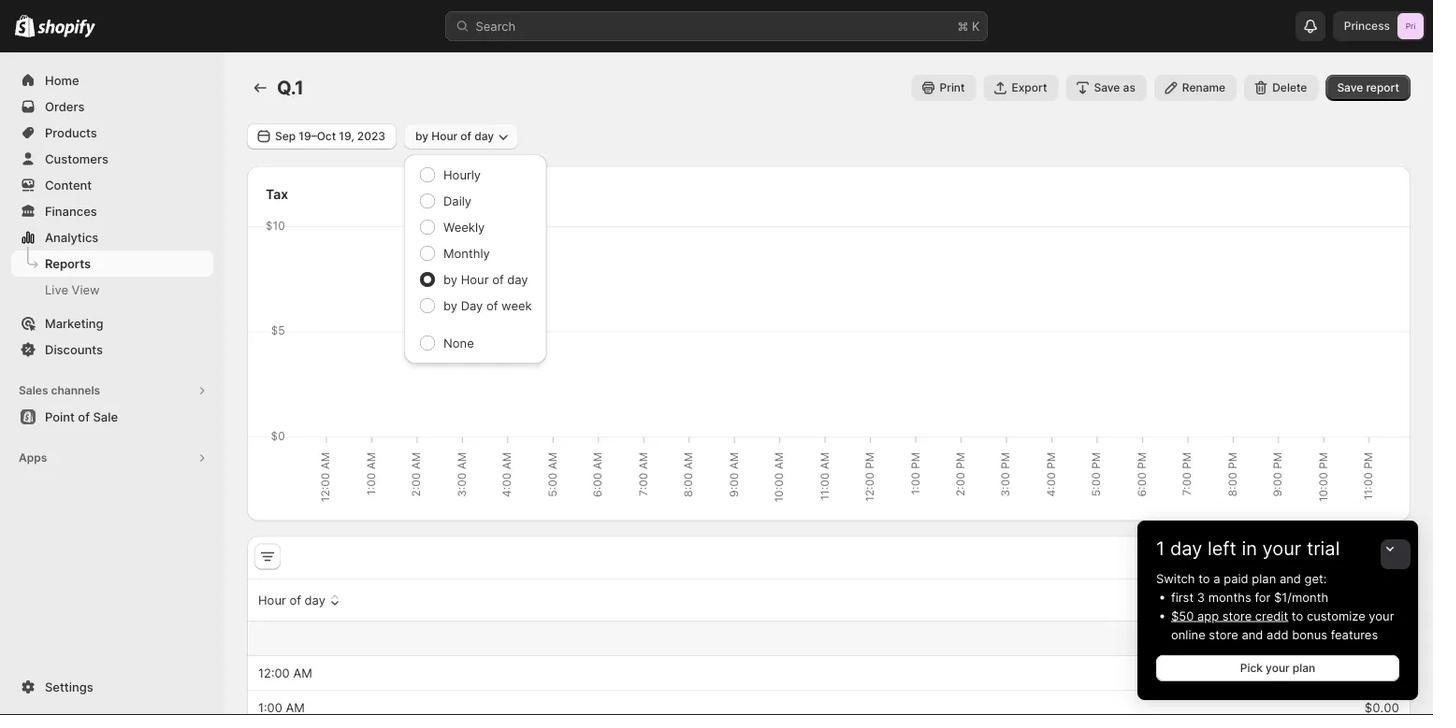 Task type: describe. For each thing, give the bounding box(es) containing it.
orders
[[45, 99, 85, 114]]

and for store
[[1242, 628, 1264, 642]]

by day of week
[[444, 298, 532, 313]]

weekly
[[444, 220, 485, 234]]

$50
[[1172, 609, 1194, 624]]

1 vertical spatial by
[[444, 272, 458, 287]]

hour of day button
[[255, 583, 347, 619]]

q.1
[[277, 76, 304, 99]]

1 vertical spatial by hour of day
[[444, 272, 528, 287]]

day inside dropdown button
[[1171, 538, 1203, 561]]

19–oct
[[299, 130, 336, 143]]

features
[[1331, 628, 1379, 642]]

by hour of day inside dropdown button
[[415, 130, 494, 143]]

day up week
[[507, 272, 528, 287]]

1
[[1157, 538, 1165, 561]]

trial
[[1307, 538, 1340, 561]]

content
[[45, 178, 92, 192]]

⌘
[[958, 19, 969, 33]]

customers
[[45, 152, 108, 166]]

store inside to customize your online store and add bonus features
[[1209, 628, 1239, 642]]

of up the by day of week
[[492, 272, 504, 287]]

as
[[1123, 81, 1136, 95]]

save report
[[1338, 81, 1400, 95]]

by inside by hour of day dropdown button
[[415, 130, 429, 143]]

monthly
[[444, 246, 490, 261]]

live view link
[[11, 277, 213, 303]]

export
[[1012, 81, 1047, 95]]

12:00
[[258, 666, 290, 681]]

products link
[[11, 120, 213, 146]]

discounts link
[[11, 337, 213, 363]]

to inside to customize your online store and add bonus features
[[1292, 609, 1304, 624]]

bonus
[[1292, 628, 1328, 642]]

1:00
[[258, 701, 282, 715]]

settings link
[[11, 675, 213, 701]]

day inside dropdown button
[[475, 130, 494, 143]]

sep
[[275, 130, 296, 143]]

pick
[[1241, 662, 1263, 676]]

day
[[461, 298, 483, 313]]

hourly
[[444, 167, 481, 182]]

first 3 months for $1/month
[[1172, 590, 1329, 605]]

add
[[1267, 628, 1289, 642]]

analytics
[[45, 230, 99, 245]]

1 day left in your trial
[[1157, 538, 1340, 561]]

switch
[[1157, 572, 1195, 586]]

save report button
[[1326, 75, 1411, 101]]

view
[[72, 283, 100, 297]]

products
[[45, 125, 97, 140]]

$0.00 for 1:00 am
[[1365, 701, 1400, 715]]

tax
[[266, 186, 288, 202]]

$1/month
[[1274, 590, 1329, 605]]

am for 1:00 am
[[286, 701, 305, 715]]

home
[[45, 73, 79, 87]]

0 vertical spatial plan
[[1252, 572, 1277, 586]]

a
[[1214, 572, 1221, 586]]

19,
[[339, 130, 354, 143]]

12:00 am
[[258, 666, 312, 681]]

of inside button
[[78, 410, 90, 424]]

in
[[1242, 538, 1258, 561]]

save for save as
[[1094, 81, 1120, 95]]

online
[[1172, 628, 1206, 642]]

sale
[[93, 410, 118, 424]]

print button
[[912, 75, 976, 101]]

$50 app store credit
[[1172, 609, 1289, 624]]

2 vertical spatial by
[[444, 298, 458, 313]]

save for save report
[[1338, 81, 1364, 95]]

settings
[[45, 680, 93, 695]]

1 day left in your trial button
[[1138, 521, 1419, 561]]

home link
[[11, 67, 213, 94]]

app
[[1198, 609, 1219, 624]]

pick your plan link
[[1157, 656, 1400, 682]]

1 $0.00 from the top
[[1365, 632, 1400, 646]]

rename button
[[1155, 75, 1237, 101]]

save as button
[[1066, 75, 1147, 101]]

delete button
[[1245, 75, 1319, 101]]

sep 19–oct 19, 2023
[[275, 130, 386, 143]]

3
[[1198, 590, 1205, 605]]

daily
[[444, 194, 472, 208]]

$50 app store credit link
[[1172, 609, 1289, 624]]

content link
[[11, 172, 213, 198]]



Task type: locate. For each thing, give the bounding box(es) containing it.
and left add
[[1242, 628, 1264, 642]]

report
[[1367, 81, 1400, 95]]

0 vertical spatial your
[[1263, 538, 1302, 561]]

and for plan
[[1280, 572, 1302, 586]]

by hour of day
[[415, 130, 494, 143], [444, 272, 528, 287]]

save as
[[1094, 81, 1136, 95]]

customers link
[[11, 146, 213, 172]]

marketing
[[45, 316, 103, 331]]

your right pick
[[1266, 662, 1290, 676]]

and up $1/month
[[1280, 572, 1302, 586]]

analytics link
[[11, 225, 213, 251]]

plan up for
[[1252, 572, 1277, 586]]

1 horizontal spatial shopify image
[[38, 19, 96, 38]]

store
[[1223, 609, 1252, 624], [1209, 628, 1239, 642]]

save left report
[[1338, 81, 1364, 95]]

1 vertical spatial and
[[1242, 628, 1264, 642]]

your right in
[[1263, 538, 1302, 561]]

0 horizontal spatial save
[[1094, 81, 1120, 95]]

1 save from the left
[[1094, 81, 1120, 95]]

to customize your online store and add bonus features
[[1172, 609, 1395, 642]]

of
[[461, 130, 472, 143], [492, 272, 504, 287], [487, 298, 498, 313], [78, 410, 90, 424], [290, 593, 301, 608]]

2 vertical spatial hour
[[258, 593, 286, 608]]

0 vertical spatial $0.00
[[1365, 632, 1400, 646]]

get:
[[1305, 572, 1327, 586]]

save inside save as button
[[1094, 81, 1120, 95]]

am
[[293, 666, 312, 681], [286, 701, 305, 715]]

1 day left in your trial element
[[1138, 570, 1419, 701]]

0 horizontal spatial hour
[[258, 593, 286, 608]]

hour up 12:00
[[258, 593, 286, 608]]

0 horizontal spatial and
[[1242, 628, 1264, 642]]

rename
[[1183, 81, 1226, 95]]

plan down bonus
[[1293, 662, 1316, 676]]

1 horizontal spatial save
[[1338, 81, 1364, 95]]

am right 1:00
[[286, 701, 305, 715]]

hour inside dropdown button
[[432, 130, 458, 143]]

sales
[[19, 384, 48, 398]]

1 horizontal spatial to
[[1292, 609, 1304, 624]]

live view
[[45, 283, 100, 297]]

of up '12:00 am'
[[290, 593, 301, 608]]

live
[[45, 283, 68, 297]]

your inside dropdown button
[[1263, 538, 1302, 561]]

week
[[502, 298, 532, 313]]

marketing link
[[11, 311, 213, 337]]

save left as on the top right
[[1094, 81, 1120, 95]]

1 horizontal spatial and
[[1280, 572, 1302, 586]]

0 horizontal spatial shopify image
[[15, 15, 35, 37]]

to
[[1199, 572, 1210, 586], [1292, 609, 1304, 624]]

apps button
[[11, 445, 213, 472]]

to left a
[[1199, 572, 1210, 586]]

by right 2023
[[415, 130, 429, 143]]

sales channels
[[19, 384, 100, 398]]

2 save from the left
[[1338, 81, 1364, 95]]

day
[[475, 130, 494, 143], [507, 272, 528, 287], [1171, 538, 1203, 561], [305, 593, 326, 608]]

k
[[972, 19, 980, 33]]

0 vertical spatial and
[[1280, 572, 1302, 586]]

reports
[[45, 256, 91, 271]]

your inside to customize your online store and add bonus features
[[1369, 609, 1395, 624]]

princess image
[[1398, 13, 1424, 39]]

hour
[[432, 130, 458, 143], [461, 272, 489, 287], [258, 593, 286, 608]]

point of sale link
[[11, 404, 213, 430]]

point of sale button
[[0, 404, 225, 430]]

0 vertical spatial hour
[[432, 130, 458, 143]]

$0.00 for 12:00 am
[[1365, 666, 1400, 681]]

switch to a paid plan and get:
[[1157, 572, 1327, 586]]

point of sale
[[45, 410, 118, 424]]

orders link
[[11, 94, 213, 120]]

by
[[415, 130, 429, 143], [444, 272, 458, 287], [444, 298, 458, 313]]

2 vertical spatial $0.00
[[1365, 701, 1400, 715]]

pick your plan
[[1241, 662, 1316, 676]]

and
[[1280, 572, 1302, 586], [1242, 628, 1264, 642]]

1 vertical spatial your
[[1369, 609, 1395, 624]]

customize
[[1307, 609, 1366, 624]]

$0.00
[[1365, 632, 1400, 646], [1365, 666, 1400, 681], [1365, 701, 1400, 715]]

shopify image
[[15, 15, 35, 37], [38, 19, 96, 38]]

of right 'day'
[[487, 298, 498, 313]]

to down $1/month
[[1292, 609, 1304, 624]]

1 vertical spatial plan
[[1293, 662, 1316, 676]]

1 horizontal spatial plan
[[1293, 662, 1316, 676]]

2 $0.00 from the top
[[1365, 666, 1400, 681]]

finances
[[45, 204, 97, 218]]

your
[[1263, 538, 1302, 561], [1369, 609, 1395, 624], [1266, 662, 1290, 676]]

by hour of day up the by day of week
[[444, 272, 528, 287]]

am for 12:00 am
[[293, 666, 312, 681]]

princess
[[1344, 19, 1391, 33]]

day inside button
[[305, 593, 326, 608]]

day right 1
[[1171, 538, 1203, 561]]

for
[[1255, 590, 1271, 605]]

0 vertical spatial store
[[1223, 609, 1252, 624]]

of inside dropdown button
[[461, 130, 472, 143]]

of left sale
[[78, 410, 90, 424]]

hour of day
[[258, 593, 326, 608]]

print
[[940, 81, 965, 95]]

first
[[1172, 590, 1194, 605]]

hour up hourly
[[432, 130, 458, 143]]

0 horizontal spatial plan
[[1252, 572, 1277, 586]]

and inside to customize your online store and add bonus features
[[1242, 628, 1264, 642]]

by down monthly
[[444, 272, 458, 287]]

export button
[[984, 75, 1059, 101]]

store down the months
[[1223, 609, 1252, 624]]

1 horizontal spatial hour
[[432, 130, 458, 143]]

by hour of day button
[[404, 124, 518, 150]]

your up "features"
[[1369, 609, 1395, 624]]

0 vertical spatial by
[[415, 130, 429, 143]]

search
[[476, 19, 516, 33]]

0 vertical spatial by hour of day
[[415, 130, 494, 143]]

0 vertical spatial am
[[293, 666, 312, 681]]

0 horizontal spatial to
[[1199, 572, 1210, 586]]

save
[[1094, 81, 1120, 95], [1338, 81, 1364, 95]]

2023
[[357, 130, 386, 143]]

discounts
[[45, 342, 103, 357]]

am right 12:00
[[293, 666, 312, 681]]

hour up 'day'
[[461, 272, 489, 287]]

apps
[[19, 451, 47, 465]]

1 vertical spatial hour
[[461, 272, 489, 287]]

of inside button
[[290, 593, 301, 608]]

sep 19–oct 19, 2023 button
[[247, 124, 397, 150]]

finances link
[[11, 198, 213, 225]]

1:00 am
[[258, 701, 305, 715]]

1 vertical spatial $0.00
[[1365, 666, 1400, 681]]

by hour of day up hourly
[[415, 130, 494, 143]]

channels
[[51, 384, 100, 398]]

paid
[[1224, 572, 1249, 586]]

day up hourly
[[475, 130, 494, 143]]

credit
[[1256, 609, 1289, 624]]

sales channels button
[[11, 378, 213, 404]]

store down the $50 app store credit link
[[1209, 628, 1239, 642]]

save inside save report 'button'
[[1338, 81, 1364, 95]]

left
[[1208, 538, 1237, 561]]

2 horizontal spatial hour
[[461, 272, 489, 287]]

1 vertical spatial store
[[1209, 628, 1239, 642]]

point
[[45, 410, 75, 424]]

of up hourly
[[461, 130, 472, 143]]

3 $0.00 from the top
[[1365, 701, 1400, 715]]

1 vertical spatial am
[[286, 701, 305, 715]]

by left 'day'
[[444, 298, 458, 313]]

hour inside button
[[258, 593, 286, 608]]

months
[[1209, 590, 1252, 605]]

⌘ k
[[958, 19, 980, 33]]

0 vertical spatial to
[[1199, 572, 1210, 586]]

2 vertical spatial your
[[1266, 662, 1290, 676]]

day up '12:00 am'
[[305, 593, 326, 608]]

1 vertical spatial to
[[1292, 609, 1304, 624]]

none
[[444, 336, 474, 350]]

delete
[[1273, 81, 1308, 95]]



Task type: vqa. For each thing, say whether or not it's contained in the screenshot.
IN
yes



